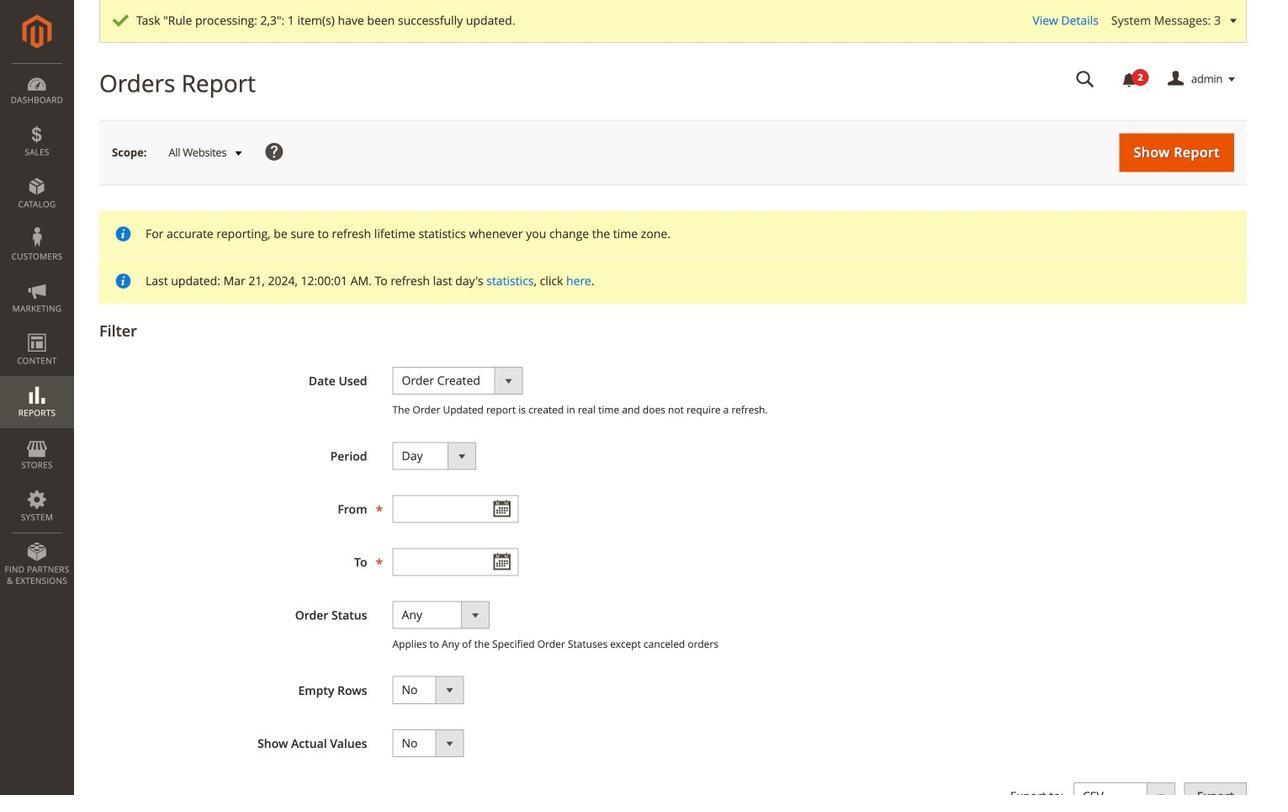 Task type: vqa. For each thing, say whether or not it's contained in the screenshot.
text field
yes



Task type: locate. For each thing, give the bounding box(es) containing it.
magento admin panel image
[[22, 14, 52, 49]]

None text field
[[1064, 65, 1106, 94], [392, 548, 519, 576], [1064, 65, 1106, 94], [392, 548, 519, 576]]

menu bar
[[0, 63, 74, 595]]

None text field
[[392, 495, 519, 523]]



